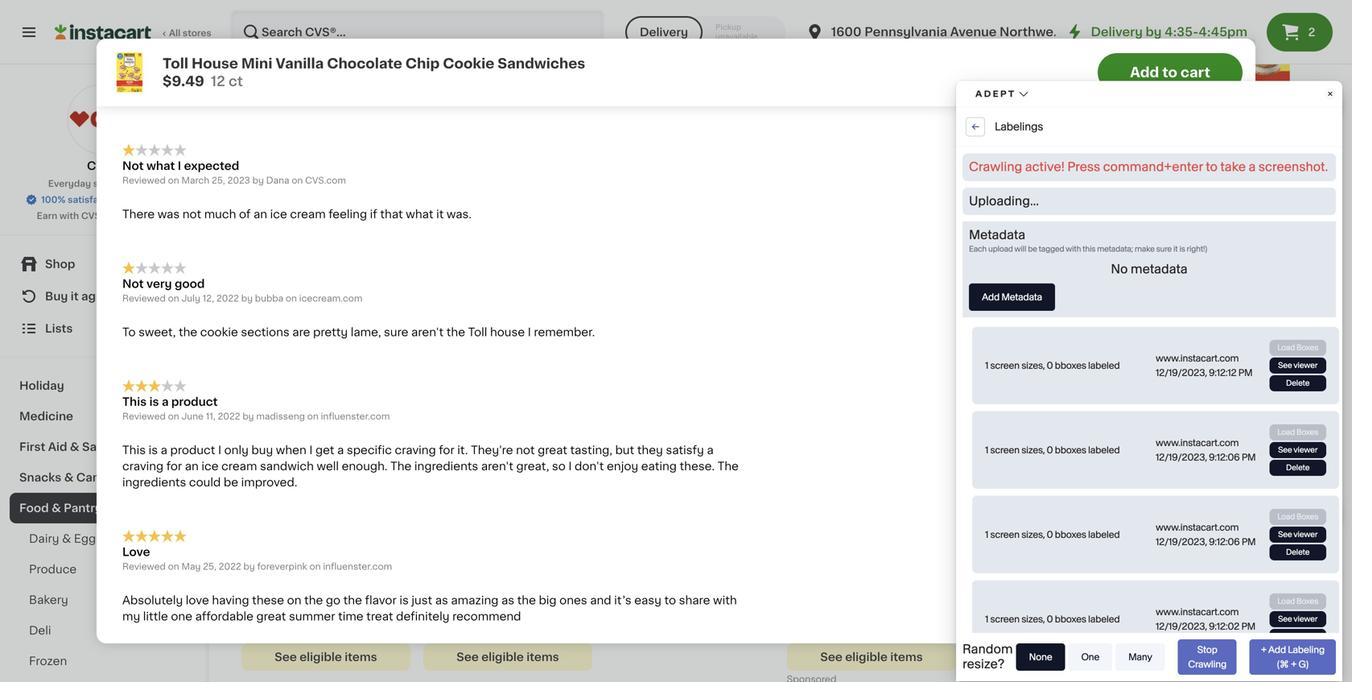 Task type: locate. For each thing, give the bounding box(es) containing it.
buy left "it" at the left top of the page
[[45, 291, 68, 302]]

breakfast down fruity
[[297, 582, 351, 594]]

product group containing kodiak cakes power waffles buttermilk & vanilla
[[788, 0, 957, 274]]

2 inside button
[[1309, 27, 1316, 38]]

$ left 39
[[1155, 530, 1161, 539]]

items for frosted flakes breakfast cereal, kids cereal, family breakfast, original
[[891, 651, 923, 663]]

0 horizontal spatial ct
[[435, 629, 444, 638]]

1 vertical spatial 2
[[257, 215, 263, 224]]

6.6
[[439, 215, 454, 224]]

0 vertical spatial vanilla
[[1240, 152, 1276, 163]]

0 horizontal spatial 1
[[267, 552, 270, 561]]

breakfast inside 'frosted flakes breakfast cereal, kids cereal, family breakfast, original'
[[873, 566, 927, 578]]

(10k)
[[301, 202, 325, 211]]

vanilla up cookie
[[1240, 152, 1276, 163]]

eggs
[[74, 533, 102, 544]]

1 vertical spatial small
[[242, 615, 272, 626]]

chocolate inside skinnydipped almonds, dark chocolate cocoa
[[970, 566, 1028, 578]]

pebbles
[[270, 566, 323, 578], [242, 582, 294, 594]]

chip
[[1213, 168, 1240, 179]]

x for 2
[[250, 215, 255, 224]]

mini
[[1213, 152, 1237, 163]]

eligible down '(357)'
[[482, 651, 524, 663]]

1 vertical spatial frosted
[[424, 599, 467, 610]]

2 1 from the left
[[292, 552, 295, 561]]

original
[[848, 599, 891, 610]]

& down cakes
[[849, 184, 858, 195]]

x left 2.25
[[613, 597, 619, 606]]

vanilla inside 9 toll house mini vanilla chocolate chip cookie sandwiches
[[1240, 152, 1276, 163]]

2 see from the left
[[457, 651, 479, 663]]

1 eligible from the left
[[300, 651, 342, 663]]

1 vertical spatial 12 ct
[[424, 629, 444, 638]]

product group
[[788, 0, 957, 274], [970, 0, 1139, 224], [242, 351, 411, 671], [424, 351, 593, 671], [788, 351, 957, 682], [970, 351, 1139, 622], [1152, 351, 1321, 608]]

items for post pebbles fruity pebbles breakfast cereal, gluten free, kids snacks, small cereal box
[[345, 651, 377, 663]]

service type group
[[626, 16, 786, 48]]

0 horizontal spatial 12
[[424, 629, 433, 638]]

2 horizontal spatial add
[[1284, 365, 1308, 376]]

kids down pastries,
[[521, 582, 546, 594]]

1 add button from the left
[[890, 356, 952, 385]]

3 see from the left
[[821, 651, 843, 663]]

9 toll house mini vanilla chocolate chip cookie sandwiches
[[1152, 131, 1282, 195]]

& inside smucker's uncrustables peanut butter & grape jelly sandwich
[[323, 168, 332, 179]]

1 items from the left
[[345, 651, 377, 663]]

product group containing 6
[[970, 351, 1139, 622]]

buy it again link
[[10, 280, 196, 312]]

breakfast down pop-
[[424, 582, 478, 594]]

pennsylvania
[[865, 26, 948, 38]]

pastries,
[[526, 566, 574, 578]]

oz right 6.6
[[456, 215, 466, 224]]

1 vertical spatial vanilla
[[861, 184, 897, 195]]

gluten
[[242, 599, 280, 610]]

1 horizontal spatial breakfast
[[424, 582, 478, 594]]

see eligible items button down original
[[788, 643, 957, 671]]

kids down flakes
[[830, 582, 855, 594]]

cereal, down fruity
[[354, 582, 394, 594]]

0 horizontal spatial vanilla
[[861, 184, 897, 195]]

100% satisfaction guarantee button
[[25, 190, 180, 206]]

0 vertical spatial 3
[[1161, 529, 1172, 546]]

1 vertical spatial cvs®
[[81, 211, 106, 220]]

ramen down top
[[1188, 566, 1228, 578]]

2 horizontal spatial see
[[821, 651, 843, 663]]

1 vertical spatial 12
[[424, 629, 433, 638]]

chocolate up sandwiches
[[1152, 168, 1210, 179]]

frosted
[[788, 566, 831, 578], [424, 599, 467, 610]]

0 horizontal spatial 12 ct
[[424, 629, 444, 638]]

top
[[1189, 550, 1210, 561]]

eligible down original
[[846, 651, 888, 663]]

snacks, down pastries,
[[549, 582, 593, 594]]

1 vertical spatial chocolate
[[970, 566, 1028, 578]]

None search field
[[230, 10, 605, 55]]

see eligible items button for frosted flakes breakfast cereal, kids cereal, family breakfast, original
[[788, 643, 957, 671]]

sponsored badge image
[[970, 211, 1018, 220], [970, 609, 1018, 618], [788, 675, 836, 682]]

x down sandwich
[[250, 215, 255, 224]]

item carousel region containing 4
[[219, 0, 1343, 280]]

0 vertical spatial ct
[[1163, 215, 1172, 224]]

oz right 2.25
[[643, 597, 653, 606]]

2 horizontal spatial cereal,
[[858, 582, 898, 594]]

1 horizontal spatial 12
[[1152, 215, 1161, 224]]

0 horizontal spatial frozen
[[29, 655, 67, 667]]

1 see eligible items from the left
[[275, 651, 377, 663]]

delivery
[[1091, 26, 1143, 38], [640, 27, 689, 38]]

3 items from the left
[[891, 651, 923, 663]]

buy 1 get 1 free post pebbles fruity pebbles breakfast cereal, gluten free, kids snacks, small cereal box
[[242, 552, 394, 626]]

ct down sandwiches
[[1163, 215, 1172, 224]]

1 horizontal spatial snacks,
[[549, 582, 593, 594]]

candy
[[76, 472, 115, 483]]

1 vertical spatial frozen
[[29, 655, 67, 667]]

kids up box
[[313, 599, 338, 610]]

6 left 6.6
[[424, 215, 430, 224]]

see eligible items down '(357)'
[[457, 651, 559, 663]]

0 vertical spatial buy
[[45, 291, 68, 302]]

items
[[345, 651, 377, 663], [527, 651, 559, 663], [891, 651, 923, 663]]

2
[[1309, 27, 1316, 38], [257, 215, 263, 224], [606, 597, 611, 606]]

eligible for post pebbles fruity pebbles breakfast cereal, gluten free, kids snacks, small cereal box
[[300, 651, 342, 663]]

product group containing pop-tarts toaster pastries, breakfast foods, kids snacks, frosted strawberry
[[424, 351, 593, 671]]

0 horizontal spatial see eligible items button
[[242, 643, 411, 671]]

see eligible items button down box
[[242, 643, 411, 671]]

0 horizontal spatial chocolate
[[970, 566, 1028, 578]]

1 horizontal spatial 1
[[292, 552, 295, 561]]

0 horizontal spatial snacks,
[[341, 599, 384, 610]]

0 vertical spatial item carousel region
[[219, 0, 1343, 280]]

1 horizontal spatial ct
[[1163, 215, 1172, 224]]

sponsored badge image down 9.3 oz
[[970, 211, 1018, 220]]

buy it again
[[45, 291, 113, 302]]

$ inside the $ 6 49
[[973, 530, 979, 539]]

cereal,
[[354, 582, 394, 594], [788, 582, 827, 594], [858, 582, 898, 594]]

0 horizontal spatial small
[[242, 615, 272, 626]]

3 down flavor
[[1167, 597, 1173, 606]]

1 vertical spatial ct
[[435, 629, 444, 638]]

see eligible items for post pebbles fruity pebbles breakfast cereal, gluten free, kids snacks, small cereal box
[[275, 651, 377, 663]]

0 vertical spatial pebbles
[[270, 566, 323, 578]]

2 horizontal spatial see eligible items
[[821, 651, 923, 663]]

1 vertical spatial item carousel region
[[242, 345, 1343, 682]]

see down "breakfast," at the bottom right of page
[[821, 651, 843, 663]]

3.5 oz
[[970, 597, 997, 606]]

view
[[1249, 310, 1276, 321]]

eligible down box
[[300, 651, 342, 663]]

pebbles up gluten
[[242, 582, 294, 594]]

cereal, up "breakfast," at the bottom right of page
[[788, 582, 827, 594]]

12 inside product group
[[424, 629, 433, 638]]

everyday
[[48, 179, 91, 188]]

1 vertical spatial 6
[[979, 529, 990, 546]]

get
[[272, 552, 289, 561]]

4 down sandwich
[[242, 215, 248, 224]]

x left 6.6
[[432, 215, 437, 224]]

6 for 6 x 3 oz
[[1152, 597, 1158, 606]]

3 cereal, from the left
[[858, 582, 898, 594]]

0 horizontal spatial cereal,
[[354, 582, 394, 594]]

1 horizontal spatial small
[[1023, 152, 1054, 163]]

0 horizontal spatial breakfast
[[297, 582, 351, 594]]

delivery for delivery
[[640, 27, 689, 38]]

0 horizontal spatial frosted
[[424, 599, 467, 610]]

first
[[19, 441, 45, 453]]

foods,
[[480, 582, 519, 594]]

breakfast up family
[[873, 566, 927, 578]]

1 horizontal spatial add button
[[1072, 356, 1134, 385]]

0 vertical spatial sponsored badge image
[[970, 211, 1018, 220]]

small up crust
[[1023, 152, 1054, 163]]

buy
[[45, 291, 68, 302], [246, 552, 264, 561]]

x for 2.25
[[613, 597, 619, 606]]

ramen up noodle
[[1213, 550, 1253, 561]]

sponsored badge image for 6
[[970, 609, 1018, 618]]

0 horizontal spatial delivery
[[640, 27, 689, 38]]

see eligible items
[[275, 651, 377, 663], [457, 651, 559, 663], [821, 651, 923, 663]]

49 for 6
[[992, 530, 1004, 539]]

frosted inside pop-tarts toaster pastries, breakfast foods, kids snacks, frosted strawberry
[[424, 599, 467, 610]]

product group containing 4
[[970, 0, 1139, 224]]

1 horizontal spatial see
[[457, 651, 479, 663]]

0 vertical spatial 49
[[992, 131, 1005, 140]]

see eligible items button
[[242, 643, 411, 671], [424, 643, 593, 671], [788, 643, 957, 671]]

skinnydipped
[[970, 550, 1049, 561]]

12 ct down pop-
[[424, 629, 444, 638]]

49 inside the $ 6 49
[[992, 530, 1004, 539]]

pepperoni
[[1056, 152, 1115, 163]]

kodiak cakes power waffles buttermilk & vanilla
[[788, 168, 948, 195]]

eligible for frosted flakes breakfast cereal, kids cereal, family breakfast, original
[[846, 651, 888, 663]]

frozen down deli
[[29, 655, 67, 667]]

delivery for delivery by 4:35-4:45pm
[[1091, 26, 1143, 38]]

bakery link
[[10, 585, 196, 615]]

kodiak cakes power waffles buttermilk & vanilla button
[[788, 0, 957, 226]]

2 vertical spatial 6
[[1152, 597, 1158, 606]]

see down strawberry
[[457, 651, 479, 663]]

ct inside group
[[435, 629, 444, 638]]

small inside digiorno small pepperoni traditional crust frozen pizza
[[1023, 152, 1054, 163]]

0 horizontal spatial kids
[[313, 599, 338, 610]]

delivery inside button
[[640, 27, 689, 38]]

0 vertical spatial 4
[[979, 131, 991, 148]]

1 horizontal spatial frosted
[[788, 566, 831, 578]]

0 vertical spatial chocolate
[[1152, 168, 1210, 179]]

vanilla
[[1240, 152, 1276, 163], [861, 184, 897, 195]]

lists
[[45, 323, 73, 334]]

cereal, inside buy 1 get 1 free post pebbles fruity pebbles breakfast cereal, gluten free, kids snacks, small cereal box
[[354, 582, 394, 594]]

0 horizontal spatial items
[[345, 651, 377, 663]]

breakfast
[[873, 566, 927, 578], [297, 582, 351, 594], [424, 582, 478, 594]]

1 horizontal spatial 4
[[979, 131, 991, 148]]

noodle
[[1231, 566, 1272, 578]]

deli
[[29, 625, 51, 636]]

see for post pebbles fruity pebbles breakfast cereal, gluten free, kids snacks, small cereal box
[[275, 651, 297, 663]]

dairy & eggs link
[[10, 523, 196, 554]]

add
[[920, 365, 944, 376], [1102, 365, 1126, 376], [1284, 365, 1308, 376]]

1 vertical spatial 49
[[992, 530, 1004, 539]]

& left eggs
[[62, 533, 71, 544]]

1 horizontal spatial 2
[[606, 597, 611, 606]]

cvs® down satisfaction at the top of the page
[[81, 211, 106, 220]]

(40)
[[301, 616, 320, 625]]

$ up skinnydipped
[[973, 530, 979, 539]]

2 horizontal spatial 6
[[1152, 597, 1158, 606]]

frosted up "breakfast," at the bottom right of page
[[788, 566, 831, 578]]

$ inside $ 3 39
[[1155, 530, 1161, 539]]

ct down pop-
[[435, 629, 444, 638]]

item carousel region
[[219, 0, 1343, 280], [242, 345, 1343, 682]]

almonds,
[[1052, 550, 1105, 561]]

2 horizontal spatial see eligible items button
[[788, 643, 957, 671]]

see down cereal
[[275, 651, 297, 663]]

frozen down pepperoni
[[1065, 168, 1103, 179]]

see eligible items down box
[[275, 651, 377, 663]]

small up 11 oz
[[242, 615, 272, 626]]

it
[[71, 291, 79, 302]]

$ for 6
[[973, 530, 979, 539]]

snacks, inside buy 1 get 1 free post pebbles fruity pebbles breakfast cereal, gluten free, kids snacks, small cereal box
[[341, 599, 384, 610]]

oz down flavor
[[1175, 597, 1186, 606]]

1 right get
[[292, 552, 295, 561]]

cvs® logo image
[[67, 84, 138, 155]]

free,
[[282, 599, 310, 610]]

1 add from the left
[[920, 365, 944, 376]]

$ 6 49
[[973, 529, 1004, 546]]

pop-tarts toaster pastries, breakfast foods, kids snacks, frosted strawberry
[[424, 566, 593, 610]]

again
[[81, 291, 113, 302]]

1 horizontal spatial kids
[[521, 582, 546, 594]]

3 see eligible items from the left
[[821, 651, 923, 663]]

breakfast inside buy 1 get 1 free post pebbles fruity pebbles breakfast cereal, gluten free, kids snacks, small cereal box
[[297, 582, 351, 594]]

1 horizontal spatial 12 ct
[[1152, 215, 1172, 224]]

pebbles down the free
[[270, 566, 323, 578]]

(357)
[[483, 616, 507, 625]]

$ inside $ 4 49
[[973, 131, 979, 140]]

see
[[275, 651, 297, 663], [457, 651, 479, 663], [821, 651, 843, 663]]

chocolate down skinnydipped
[[970, 566, 1028, 578]]

1 left get
[[267, 552, 270, 561]]

12 ct for 9
[[1152, 215, 1172, 224]]

frosted down pop-
[[424, 599, 467, 610]]

1 see from the left
[[275, 651, 297, 663]]

0 horizontal spatial 6
[[424, 215, 430, 224]]

safety
[[82, 441, 120, 453]]

2 horizontal spatial add button
[[1254, 356, 1316, 385]]

see eligible items for frosted flakes breakfast cereal, kids cereal, family breakfast, original
[[821, 651, 923, 663]]

0 vertical spatial frosted
[[788, 566, 831, 578]]

0 horizontal spatial add
[[920, 365, 944, 376]]

3 left 39
[[1161, 529, 1172, 546]]

12 ct inside product group
[[424, 629, 444, 638]]

eligible
[[300, 651, 342, 663], [482, 651, 524, 663], [846, 651, 888, 663]]

1 vertical spatial snacks,
[[341, 599, 384, 610]]

1 horizontal spatial cereal,
[[788, 582, 827, 594]]

2 vertical spatial 2
[[606, 597, 611, 606]]

0 horizontal spatial see eligible items
[[275, 651, 377, 663]]

buy inside buy 1 get 1 free post pebbles fruity pebbles breakfast cereal, gluten free, kids snacks, small cereal box
[[246, 552, 264, 561]]

snacks, down fruity
[[341, 599, 384, 610]]

0 vertical spatial snacks,
[[549, 582, 593, 594]]

1 horizontal spatial add
[[1102, 365, 1126, 376]]

kids inside 'frosted flakes breakfast cereal, kids cereal, family breakfast, original'
[[830, 582, 855, 594]]

1 horizontal spatial items
[[527, 651, 559, 663]]

2 horizontal spatial items
[[891, 651, 923, 663]]

small
[[1023, 152, 1054, 163], [242, 615, 272, 626]]

1 horizontal spatial see eligible items button
[[424, 643, 593, 671]]

&
[[323, 168, 332, 179], [849, 184, 858, 195], [70, 441, 79, 453], [64, 472, 74, 483], [52, 502, 61, 514], [62, 533, 71, 544]]

0 horizontal spatial buy
[[45, 291, 68, 302]]

6 up skinnydipped
[[979, 529, 990, 546]]

1 vertical spatial sponsored badge image
[[970, 609, 1018, 618]]

cookie
[[1242, 168, 1282, 179]]

6 down flavor
[[1152, 597, 1158, 606]]

aid
[[48, 441, 67, 453]]

x down flavor
[[1160, 597, 1165, 606]]

1600 pennsylvania avenue northwest button
[[806, 10, 1066, 55]]

0 vertical spatial frozen
[[1065, 168, 1103, 179]]

0 horizontal spatial 4
[[242, 215, 248, 224]]

2 see eligible items button from the left
[[424, 643, 593, 671]]

1 horizontal spatial buy
[[246, 552, 264, 561]]

prices
[[119, 179, 148, 188]]

0 horizontal spatial see
[[275, 651, 297, 663]]

buy for buy 1 get 1 free post pebbles fruity pebbles breakfast cereal, gluten free, kids snacks, small cereal box
[[246, 552, 264, 561]]

buy up post
[[246, 552, 264, 561]]

49 inside $ 4 49
[[992, 131, 1005, 140]]

cvs® up everyday store prices link
[[87, 160, 118, 172]]

12 down pop-
[[424, 629, 433, 638]]

oz right 9.3
[[986, 199, 997, 208]]

food
[[19, 502, 49, 514]]

1 horizontal spatial 6
[[979, 529, 990, 546]]

food & pantry link
[[10, 493, 196, 523]]

1 vertical spatial 4
[[242, 215, 248, 224]]

1 horizontal spatial delivery
[[1091, 26, 1143, 38]]

2 horizontal spatial eligible
[[846, 651, 888, 663]]

& down the uncrustables
[[323, 168, 332, 179]]

oz right the 11
[[251, 629, 262, 638]]

49 up skinnydipped
[[992, 530, 1004, 539]]

sponsored badge image down 24 oz at the bottom of the page
[[788, 675, 836, 682]]

12 for pop-tarts toaster pastries, breakfast foods, kids snacks, frosted strawberry
[[424, 629, 433, 638]]

2 horizontal spatial 2
[[1309, 27, 1316, 38]]

6
[[424, 215, 430, 224], [979, 529, 990, 546], [1152, 597, 1158, 606]]

0 vertical spatial 12
[[1152, 215, 1161, 224]]

$ 3 39
[[1155, 529, 1185, 546]]

1 vertical spatial buy
[[246, 552, 264, 561]]

0 vertical spatial 12 ct
[[1152, 215, 1172, 224]]

sponsored badge image down 3.5 oz
[[970, 609, 1018, 618]]

1 horizontal spatial see eligible items
[[457, 651, 559, 663]]

1 horizontal spatial eligible
[[482, 651, 524, 663]]

ct
[[1163, 215, 1172, 224], [435, 629, 444, 638]]

kids inside pop-tarts toaster pastries, breakfast foods, kids snacks, frosted strawberry
[[521, 582, 546, 594]]

1 horizontal spatial vanilla
[[1240, 152, 1276, 163]]

49 up digiorno
[[992, 131, 1005, 140]]

vanilla down power
[[861, 184, 897, 195]]

$ up digiorno
[[973, 131, 979, 140]]

3 see eligible items button from the left
[[788, 643, 957, 671]]

2 eligible from the left
[[482, 651, 524, 663]]

0 horizontal spatial eligible
[[300, 651, 342, 663]]

butter
[[284, 168, 320, 179]]

see eligible items down original
[[821, 651, 923, 663]]

12 ct down sandwiches
[[1152, 215, 1172, 224]]

ct for pop-tarts toaster pastries, breakfast foods, kids snacks, frosted strawberry
[[435, 629, 444, 638]]

$8.49 element
[[788, 527, 957, 548]]

1 see eligible items button from the left
[[242, 643, 411, 671]]

2 horizontal spatial breakfast
[[873, 566, 927, 578]]

box
[[315, 615, 337, 626]]

with
[[60, 211, 79, 220]]

1 horizontal spatial chocolate
[[1152, 168, 1210, 179]]

2 horizontal spatial kids
[[830, 582, 855, 594]]

0 horizontal spatial add button
[[890, 356, 952, 385]]

1 cereal, from the left
[[354, 582, 394, 594]]

see eligible items button down '(357)'
[[424, 643, 593, 671]]

4 up digiorno
[[979, 131, 991, 148]]

x for 3
[[1160, 597, 1165, 606]]

100% satisfaction guarantee
[[41, 195, 171, 204]]

post
[[242, 566, 267, 578]]

peanut
[[242, 168, 282, 179]]

3 eligible from the left
[[846, 651, 888, 663]]

& right 'food'
[[52, 502, 61, 514]]

12 down sandwiches
[[1152, 215, 1161, 224]]

0 vertical spatial 6
[[424, 215, 430, 224]]

x inside product group
[[1160, 597, 1165, 606]]

cereal, up original
[[858, 582, 898, 594]]

product group containing 3
[[1152, 351, 1321, 608]]



Task type: describe. For each thing, give the bounding box(es) containing it.
vanilla inside kodiak cakes power waffles buttermilk & vanilla
[[861, 184, 897, 195]]

earn
[[37, 211, 57, 220]]

medicine link
[[10, 401, 196, 432]]

chicken
[[1255, 550, 1302, 561]]

2 items from the left
[[527, 651, 559, 663]]

12 for 9
[[1152, 215, 1161, 224]]

shop
[[45, 258, 75, 270]]

9.3
[[970, 199, 984, 208]]

dairy
[[29, 533, 59, 544]]

deli link
[[10, 615, 196, 646]]

cocoa
[[1031, 566, 1068, 578]]

grape
[[335, 168, 370, 179]]

view more link
[[1249, 308, 1321, 324]]

pizza
[[1106, 168, 1135, 179]]

all stores
[[169, 29, 212, 37]]

earn with cvs® extracare®
[[37, 211, 159, 220]]

2 add from the left
[[1102, 365, 1126, 376]]

frozen inside digiorno small pepperoni traditional crust frozen pizza
[[1065, 168, 1103, 179]]

dark
[[1108, 550, 1134, 561]]

kids inside buy 1 get 1 free post pebbles fruity pebbles breakfast cereal, gluten free, kids snacks, small cereal box
[[313, 599, 338, 610]]

& inside kodiak cakes power waffles buttermilk & vanilla
[[849, 184, 858, 195]]

snacks
[[19, 472, 61, 483]]

3 add from the left
[[1284, 365, 1308, 376]]

4 inside product group
[[979, 131, 991, 148]]

2 see eligible items from the left
[[457, 651, 559, 663]]

(12)
[[1029, 186, 1045, 195]]

product group containing add
[[788, 351, 957, 682]]

$ 4 49
[[973, 131, 1005, 148]]

$ for 3
[[1155, 530, 1161, 539]]

2 for 2 x 2.25 oz
[[606, 597, 611, 606]]

2 cereal, from the left
[[788, 582, 827, 594]]

first aid & safety
[[19, 441, 120, 453]]

extracare®
[[108, 211, 159, 220]]

x for 6.6
[[432, 215, 437, 224]]

frozen link
[[10, 646, 196, 676]]

avenue
[[951, 26, 997, 38]]

ct for 9
[[1163, 215, 1172, 224]]

free
[[297, 552, 318, 561]]

frosted flakes breakfast cereal, kids cereal, family breakfast, original
[[788, 566, 938, 610]]

9.3 oz
[[970, 199, 997, 208]]

dairy & eggs
[[29, 533, 102, 544]]

northwest
[[1000, 26, 1066, 38]]

breakfast inside pop-tarts toaster pastries, breakfast foods, kids snacks, frosted strawberry
[[424, 582, 478, 594]]

100%
[[41, 195, 66, 204]]

smucker's uncrustables peanut butter & grape jelly sandwich
[[242, 152, 399, 195]]

smucker's
[[242, 152, 300, 163]]

bakery
[[29, 594, 68, 606]]

stores
[[183, 29, 212, 37]]

oz down sandwich
[[265, 215, 276, 224]]

4 x 2 oz
[[242, 215, 276, 224]]

12 ct for pop-tarts toaster pastries, breakfast foods, kids snacks, frosted strawberry
[[424, 629, 444, 638]]

everyday store prices
[[48, 179, 148, 188]]

oz right 24
[[801, 629, 812, 638]]

1 1 from the left
[[267, 552, 270, 561]]

toaster
[[481, 566, 523, 578]]

2 x 2.25 oz
[[606, 597, 653, 606]]

1 vertical spatial 3
[[1167, 597, 1173, 606]]

product group containing post pebbles fruity pebbles breakfast cereal, gluten free, kids snacks, small cereal box
[[242, 351, 411, 671]]

item carousel region containing 6
[[242, 345, 1343, 682]]

uncrustables
[[303, 152, 378, 163]]

9
[[1161, 131, 1172, 148]]

fruity
[[326, 566, 358, 578]]

11 oz
[[242, 629, 262, 638]]

24
[[788, 629, 799, 638]]

buy for buy it again
[[45, 291, 68, 302]]

& left candy on the bottom left of page
[[64, 472, 74, 483]]

produce
[[29, 564, 77, 575]]

breakfast,
[[788, 599, 845, 610]]

skinnydipped almonds, dark chocolate cocoa
[[970, 550, 1134, 578]]

traditional
[[970, 168, 1028, 179]]

sandwich
[[242, 184, 297, 195]]

2 for 2
[[1309, 27, 1316, 38]]

tarts
[[450, 566, 478, 578]]

see for frosted flakes breakfast cereal, kids cereal, family breakfast, original
[[821, 651, 843, 663]]

0 vertical spatial ramen
[[1213, 550, 1253, 561]]

4:45pm
[[1199, 26, 1248, 38]]

kodiak
[[788, 168, 826, 179]]

39
[[1173, 530, 1185, 539]]

food & pantry
[[19, 502, 102, 514]]

2 vertical spatial sponsored badge image
[[788, 675, 836, 682]]

by
[[1146, 26, 1162, 38]]

delivery by 4:35-4:45pm link
[[1066, 23, 1248, 42]]

frosted inside 'frosted flakes breakfast cereal, kids cereal, family breakfast, original'
[[788, 566, 831, 578]]

3.5
[[970, 597, 984, 606]]

sponsored badge image for 4
[[970, 211, 1018, 220]]

pantry
[[64, 502, 102, 514]]

3 add button from the left
[[1254, 356, 1316, 385]]

$7.59 element
[[788, 129, 957, 150]]

store
[[93, 179, 117, 188]]

medicine
[[19, 411, 73, 422]]

& right aid
[[70, 441, 79, 453]]

buttermilk
[[788, 184, 846, 195]]

1 vertical spatial ramen
[[1188, 566, 1228, 578]]

digiorno small pepperoni traditional crust frozen pizza
[[970, 152, 1135, 179]]

more
[[1279, 310, 1309, 321]]

digiorno
[[970, 152, 1020, 163]]

toll
[[1152, 152, 1171, 163]]

0 horizontal spatial 2
[[257, 215, 263, 224]]

guarantee
[[124, 195, 171, 204]]

snacks & candy
[[19, 472, 115, 483]]

pop-
[[424, 566, 450, 578]]

11
[[242, 629, 249, 638]]

24 oz
[[788, 629, 812, 638]]

all
[[169, 29, 181, 37]]

first aid & safety link
[[10, 432, 196, 462]]

nissin
[[1152, 550, 1186, 561]]

snacks, inside pop-tarts toaster pastries, breakfast foods, kids snacks, frosted strawberry
[[549, 582, 593, 594]]

oz right 3.5
[[986, 597, 997, 606]]

see eligible items button for post pebbles fruity pebbles breakfast cereal, gluten free, kids snacks, small cereal box
[[242, 643, 411, 671]]

holiday
[[19, 380, 64, 391]]

small inside buy 1 get 1 free post pebbles fruity pebbles breakfast cereal, gluten free, kids snacks, small cereal box
[[242, 615, 272, 626]]

jelly
[[372, 168, 399, 179]]

cereal
[[275, 615, 312, 626]]

$ for 4
[[973, 131, 979, 140]]

power
[[867, 168, 902, 179]]

snacks & candy link
[[10, 462, 196, 493]]

delivery button
[[626, 16, 703, 48]]

shop link
[[10, 248, 196, 280]]

Search field
[[232, 11, 603, 53]]

2 add button from the left
[[1072, 356, 1134, 385]]

cakes
[[829, 168, 864, 179]]

sandwiches
[[1152, 184, 1220, 195]]

1 vertical spatial pebbles
[[242, 582, 294, 594]]

flavor
[[1152, 566, 1186, 578]]

instacart logo image
[[55, 23, 151, 42]]

6 for 6 x 6.6 oz
[[424, 215, 430, 224]]

49 for 4
[[992, 131, 1005, 140]]

cvs® link
[[67, 84, 138, 174]]

0 vertical spatial cvs®
[[87, 160, 118, 172]]

4:35-
[[1165, 26, 1199, 38]]

chocolate inside 9 toll house mini vanilla chocolate chip cookie sandwiches
[[1152, 168, 1210, 179]]



Task type: vqa. For each thing, say whether or not it's contained in the screenshot.
9
yes



